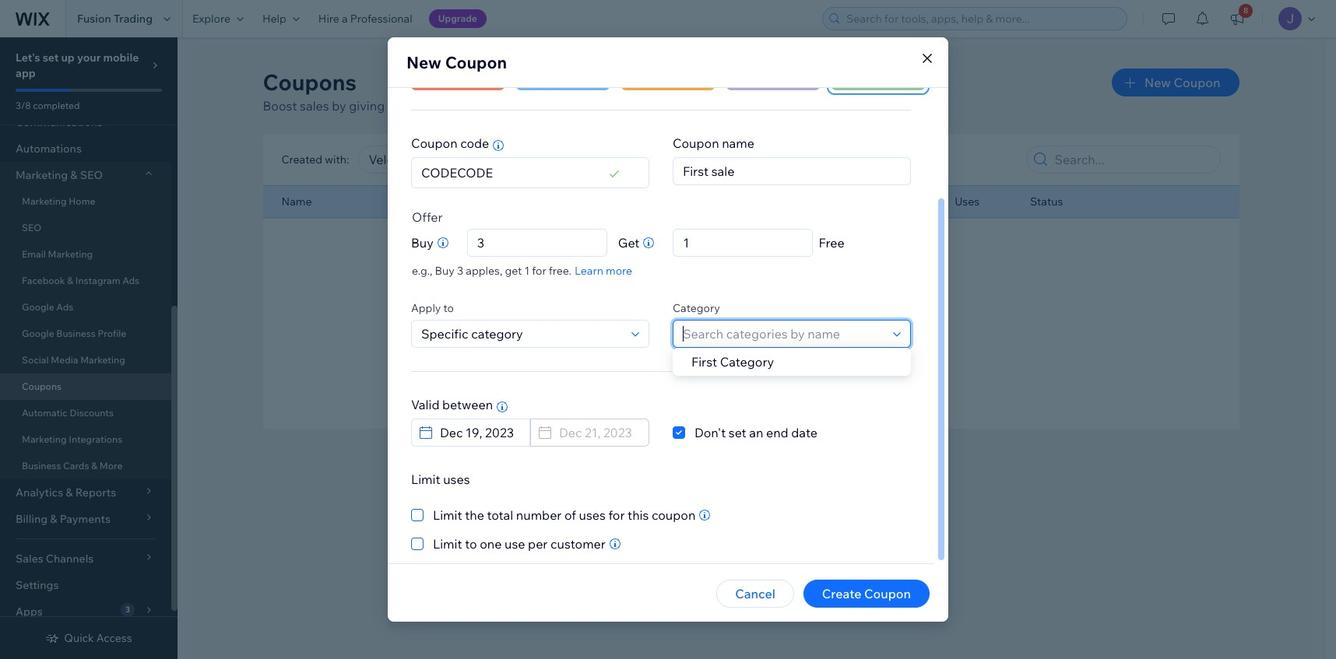 Task type: describe. For each thing, give the bounding box(es) containing it.
quick access
[[64, 632, 132, 646]]

Choose one field
[[417, 321, 627, 347]]

1 vertical spatial more
[[606, 264, 633, 278]]

facebook & instagram ads
[[22, 275, 140, 287]]

limit the total number of uses for this coupon
[[433, 508, 696, 524]]

no
[[672, 352, 687, 366]]

end
[[767, 425, 789, 441]]

marketing & seo button
[[0, 162, 171, 189]]

marketing inside email marketing link
[[48, 249, 93, 260]]

status
[[1031, 195, 1064, 209]]

mobile
[[103, 51, 139, 65]]

marketing & seo
[[16, 168, 103, 182]]

giving
[[349, 98, 385, 114]]

email
[[22, 249, 46, 260]]

coupons for coupons
[[22, 381, 62, 393]]

profile
[[98, 328, 126, 340]]

name
[[282, 195, 312, 209]]

date
[[792, 425, 818, 441]]

app
[[16, 66, 36, 80]]

e.g., Summer sale field
[[679, 158, 906, 185]]

Limit the total number of uses for this coupon checkbox
[[411, 506, 696, 525]]

automatic
[[22, 407, 68, 419]]

help
[[263, 12, 287, 26]]

0 horizontal spatial uses
[[443, 472, 470, 488]]

e.g.,
[[412, 264, 433, 278]]

apply to
[[411, 302, 454, 316]]

automations link
[[0, 136, 171, 162]]

1 vertical spatial ads
[[56, 302, 73, 313]]

e.g., buy 3 apples, get 1 for free. learn more
[[412, 264, 633, 278]]

let's set up your mobile app
[[16, 51, 139, 80]]

learn inside coupons boost sales by giving customers special offers and discounts. learn more about coupons
[[619, 98, 652, 114]]

valid
[[411, 397, 440, 413]]

professional
[[350, 12, 413, 26]]

new inside button
[[1145, 75, 1172, 90]]

Don't set an end date checkbox
[[673, 424, 818, 443]]

0 horizontal spatial new
[[407, 52, 442, 72]]

Buy field
[[473, 230, 602, 256]]

explore
[[192, 12, 231, 26]]

automations
[[16, 142, 82, 156]]

marketing home
[[22, 196, 95, 207]]

between
[[443, 397, 493, 413]]

1
[[525, 264, 530, 278]]

reset filters
[[716, 379, 787, 395]]

home
[[69, 196, 95, 207]]

seo inside dropdown button
[[80, 168, 103, 182]]

by
[[332, 98, 346, 114]]

automatic discounts
[[22, 407, 114, 419]]

set for don't
[[729, 425, 747, 441]]

coupon inside create coupon button
[[865, 587, 912, 602]]

limit for limit the total number of uses for this coupon
[[433, 508, 462, 524]]

marketing home link
[[0, 189, 171, 215]]

to for apply
[[444, 302, 454, 316]]

social
[[22, 355, 49, 366]]

get
[[619, 235, 640, 251]]

upgrade
[[438, 12, 478, 24]]

1 vertical spatial category
[[720, 355, 775, 370]]

customer
[[551, 537, 606, 552]]

more
[[100, 460, 123, 472]]

settings link
[[0, 573, 171, 599]]

coupon name
[[673, 136, 755, 151]]

coupon code
[[411, 136, 490, 151]]

email marketing link
[[0, 242, 171, 268]]

help button
[[253, 0, 309, 37]]

don't
[[695, 425, 726, 441]]

media
[[51, 355, 78, 366]]

uses
[[955, 195, 980, 209]]

& for facebook
[[67, 275, 73, 287]]

create coupon
[[823, 587, 912, 602]]

hire
[[319, 12, 340, 26]]

fusion trading
[[77, 12, 153, 26]]

use
[[505, 537, 526, 552]]

reset filters link
[[716, 378, 787, 397]]

1 vertical spatial business
[[22, 460, 61, 472]]

filters
[[752, 379, 787, 395]]

total
[[487, 508, 514, 524]]

boost
[[263, 98, 297, 114]]

for for this
[[609, 508, 625, 524]]

cancel
[[736, 587, 776, 602]]

learn more link
[[575, 264, 633, 278]]

created
[[282, 153, 323, 167]]

0 horizontal spatial learn
[[575, 264, 604, 278]]

valid between
[[411, 397, 493, 413]]

and
[[532, 98, 554, 114]]

new coupon inside new coupon button
[[1145, 75, 1221, 90]]

google ads
[[22, 302, 73, 313]]

special
[[452, 98, 493, 114]]

facebook & instagram ads link
[[0, 268, 171, 295]]

first
[[692, 355, 718, 370]]

create coupon button
[[804, 580, 930, 609]]

Search categories by name field
[[679, 321, 889, 347]]

sales
[[300, 98, 329, 114]]

code
[[461, 136, 490, 151]]

google business profile
[[22, 328, 126, 340]]

learn more about coupons link
[[619, 98, 775, 114]]

create
[[823, 587, 862, 602]]

reset
[[716, 379, 749, 395]]

coupons link
[[0, 374, 171, 400]]

completed
[[33, 100, 80, 111]]

8 button
[[1221, 0, 1255, 37]]

discounts.
[[557, 98, 617, 114]]

3/8
[[16, 100, 31, 111]]

offer
[[412, 210, 443, 225]]



Task type: locate. For each thing, give the bounding box(es) containing it.
uses inside 'option'
[[579, 508, 606, 524]]

cancel button
[[717, 580, 795, 609]]

1 google from the top
[[22, 302, 54, 313]]

limit left the
[[433, 508, 462, 524]]

0 horizontal spatial new coupon
[[407, 52, 507, 72]]

an
[[750, 425, 764, 441]]

coupons up name
[[725, 98, 775, 114]]

marketing down marketing & seo
[[22, 196, 67, 207]]

google business profile link
[[0, 321, 171, 347]]

coupons for coupons boost sales by giving customers special offers and discounts. learn more about coupons
[[263, 69, 357, 96]]

access
[[96, 632, 132, 646]]

coupon up special
[[445, 52, 507, 72]]

marketing integrations
[[22, 434, 123, 446]]

coupons
[[725, 98, 775, 114], [689, 352, 733, 366]]

social media marketing
[[22, 355, 125, 366]]

marketing inside social media marketing link
[[80, 355, 125, 366]]

1 horizontal spatial more
[[655, 98, 685, 114]]

quick
[[64, 632, 94, 646]]

business up social media marketing
[[56, 328, 96, 340]]

apply
[[411, 302, 441, 316]]

automatic discounts link
[[0, 400, 171, 427]]

coupons up "sales"
[[263, 69, 357, 96]]

this
[[628, 508, 649, 524]]

seo up the marketing home 'link'
[[80, 168, 103, 182]]

status:
[[586, 153, 622, 167]]

to left one
[[465, 537, 477, 552]]

0 vertical spatial buy
[[411, 235, 434, 251]]

to inside limit to one use per customer checkbox
[[465, 537, 477, 552]]

of
[[565, 508, 577, 524]]

limit left one
[[433, 537, 462, 552]]

limit down valid
[[411, 472, 441, 488]]

marketing up facebook & instagram ads
[[48, 249, 93, 260]]

8
[[1244, 5, 1249, 16]]

fusion
[[77, 12, 111, 26]]

trading
[[114, 12, 153, 26]]

coupon right create
[[865, 587, 912, 602]]

0 vertical spatial uses
[[443, 472, 470, 488]]

limit inside checkbox
[[433, 537, 462, 552]]

0 horizontal spatial more
[[606, 264, 633, 278]]

0 horizontal spatial ads
[[56, 302, 73, 313]]

set
[[43, 51, 59, 65], [729, 425, 747, 441]]

coupon
[[652, 508, 696, 524]]

set inside "don't set an end date" option
[[729, 425, 747, 441]]

0 horizontal spatial coupons
[[22, 381, 62, 393]]

your right up
[[77, 51, 101, 65]]

google for google business profile
[[22, 328, 54, 340]]

1 vertical spatial coupons
[[22, 381, 62, 393]]

hire a professional
[[319, 12, 413, 26]]

0 horizontal spatial for
[[532, 264, 547, 278]]

seo up the email
[[22, 222, 41, 234]]

marketing down automations at the left of the page
[[16, 168, 68, 182]]

1 horizontal spatial set
[[729, 425, 747, 441]]

coupon down learn more about coupons link
[[673, 136, 720, 151]]

set inside let's set up your mobile app
[[43, 51, 59, 65]]

discount
[[483, 195, 528, 209]]

& right the facebook
[[67, 275, 73, 287]]

& up home on the top of page
[[70, 168, 78, 182]]

discounts
[[70, 407, 114, 419]]

more down 'get'
[[606, 264, 633, 278]]

for
[[532, 264, 547, 278], [609, 508, 625, 524]]

one
[[480, 537, 502, 552]]

marketing inside dropdown button
[[16, 168, 68, 182]]

ads
[[122, 275, 140, 287], [56, 302, 73, 313]]

1 horizontal spatial to
[[465, 537, 477, 552]]

upgrade button
[[429, 9, 487, 28]]

0 horizontal spatial seo
[[22, 222, 41, 234]]

0 horizontal spatial buy
[[411, 235, 434, 251]]

0 horizontal spatial to
[[444, 302, 454, 316]]

apples,
[[466, 264, 503, 278]]

category up 'reset filters' link
[[720, 355, 775, 370]]

& for marketing
[[70, 168, 78, 182]]

0 vertical spatial ads
[[122, 275, 140, 287]]

0 vertical spatial google
[[22, 302, 54, 313]]

your down search categories by name field at the right of page
[[770, 352, 792, 366]]

marketing for integrations
[[22, 434, 67, 446]]

social media marketing link
[[0, 347, 171, 374]]

coupons inside "link"
[[22, 381, 62, 393]]

marketing down automatic
[[22, 434, 67, 446]]

created with:
[[282, 153, 349, 167]]

category
[[673, 302, 721, 316], [720, 355, 775, 370]]

ads right instagram
[[122, 275, 140, 287]]

1 horizontal spatial your
[[770, 352, 792, 366]]

Search... field
[[1051, 146, 1216, 173]]

marketing inside 'link'
[[22, 196, 67, 207]]

get
[[505, 264, 522, 278]]

0 vertical spatial category
[[673, 302, 721, 316]]

0 vertical spatial set
[[43, 51, 59, 65]]

with:
[[325, 153, 349, 167]]

new coupon
[[407, 52, 507, 72], [1145, 75, 1221, 90]]

business left cards
[[22, 460, 61, 472]]

1 vertical spatial set
[[729, 425, 747, 441]]

3/8 completed
[[16, 100, 80, 111]]

1 vertical spatial seo
[[22, 222, 41, 234]]

for right the 1
[[532, 264, 547, 278]]

0 vertical spatial coupons
[[263, 69, 357, 96]]

& inside dropdown button
[[70, 168, 78, 182]]

to for limit
[[465, 537, 477, 552]]

1 vertical spatial new coupon
[[1145, 75, 1221, 90]]

limit to one use per customer
[[433, 537, 606, 552]]

0 vertical spatial new coupon
[[407, 52, 507, 72]]

quick access button
[[45, 632, 132, 646]]

0 vertical spatial new
[[407, 52, 442, 72]]

more inside coupons boost sales by giving customers special offers and discounts. learn more about coupons
[[655, 98, 685, 114]]

1 vertical spatial &
[[67, 275, 73, 287]]

instagram
[[75, 275, 120, 287]]

marketing integrations link
[[0, 427, 171, 453]]

first category
[[692, 355, 775, 370]]

for for free.
[[532, 264, 547, 278]]

limit for limit uses
[[411, 472, 441, 488]]

coupons inside coupons boost sales by giving customers special offers and discounts. learn more about coupons
[[725, 98, 775, 114]]

uses up the
[[443, 472, 470, 488]]

0 horizontal spatial set
[[43, 51, 59, 65]]

2 vertical spatial &
[[91, 460, 97, 472]]

buy
[[411, 235, 434, 251], [435, 264, 455, 278]]

uses right 'of'
[[579, 508, 606, 524]]

1 vertical spatial coupons
[[689, 352, 733, 366]]

0 vertical spatial to
[[444, 302, 454, 316]]

1 vertical spatial learn
[[575, 264, 604, 278]]

sidebar element
[[0, 0, 178, 660]]

1 vertical spatial for
[[609, 508, 625, 524]]

offers
[[496, 98, 529, 114]]

None field
[[364, 146, 552, 173], [637, 146, 743, 173], [679, 230, 808, 256], [436, 420, 525, 446], [555, 420, 644, 446], [364, 146, 552, 173], [637, 146, 743, 173], [679, 230, 808, 256], [436, 420, 525, 446], [555, 420, 644, 446]]

1 horizontal spatial new coupon
[[1145, 75, 1221, 90]]

new
[[407, 52, 442, 72], [1145, 75, 1172, 90]]

seo link
[[0, 215, 171, 242]]

limit inside 'option'
[[433, 508, 462, 524]]

a
[[342, 12, 348, 26]]

the
[[465, 508, 485, 524]]

marketing for &
[[16, 168, 68, 182]]

1 horizontal spatial for
[[609, 508, 625, 524]]

more
[[655, 98, 685, 114], [606, 264, 633, 278]]

customers
[[388, 98, 449, 114]]

1 horizontal spatial seo
[[80, 168, 103, 182]]

1 horizontal spatial uses
[[579, 508, 606, 524]]

0 vertical spatial coupons
[[725, 98, 775, 114]]

1 vertical spatial new
[[1145, 75, 1172, 90]]

0 vertical spatial seo
[[80, 168, 103, 182]]

your for mobile
[[77, 51, 101, 65]]

your
[[77, 51, 101, 65], [770, 352, 792, 366]]

seo
[[80, 168, 103, 182], [22, 222, 41, 234]]

learn
[[619, 98, 652, 114], [575, 264, 604, 278]]

search.
[[795, 352, 831, 366]]

for inside 'option'
[[609, 508, 625, 524]]

free
[[819, 235, 845, 251]]

0 vertical spatial &
[[70, 168, 78, 182]]

coupons up automatic
[[22, 381, 62, 393]]

google up social
[[22, 328, 54, 340]]

0 horizontal spatial your
[[77, 51, 101, 65]]

buy left 3
[[435, 264, 455, 278]]

2 google from the top
[[22, 328, 54, 340]]

Limit to one use per customer checkbox
[[411, 535, 606, 554]]

your inside let's set up your mobile app
[[77, 51, 101, 65]]

don't set an end date
[[695, 425, 818, 441]]

match
[[735, 352, 767, 366]]

settings
[[16, 579, 59, 593]]

name
[[722, 136, 755, 151]]

buy down offer
[[411, 235, 434, 251]]

marketing for home
[[22, 196, 67, 207]]

1 horizontal spatial buy
[[435, 264, 455, 278]]

coupon down 8 button
[[1175, 75, 1221, 90]]

more left the about
[[655, 98, 685, 114]]

google ads link
[[0, 295, 171, 321]]

ads up google business profile
[[56, 302, 73, 313]]

coupon left code
[[411, 136, 458, 151]]

category up no
[[673, 302, 721, 316]]

1 vertical spatial buy
[[435, 264, 455, 278]]

set left up
[[43, 51, 59, 65]]

1 horizontal spatial coupons
[[263, 69, 357, 96]]

3
[[457, 264, 464, 278]]

0 vertical spatial limit
[[411, 472, 441, 488]]

limit for limit to one use per customer
[[433, 537, 462, 552]]

1 vertical spatial google
[[22, 328, 54, 340]]

Search for tools, apps, help & more... field
[[842, 8, 1123, 30]]

1 horizontal spatial new
[[1145, 75, 1172, 90]]

0 vertical spatial more
[[655, 98, 685, 114]]

e.g., SUMMERSALE20 field
[[417, 158, 605, 188]]

google for google ads
[[22, 302, 54, 313]]

1 vertical spatial your
[[770, 352, 792, 366]]

1 vertical spatial uses
[[579, 508, 606, 524]]

facebook
[[22, 275, 65, 287]]

google down the facebook
[[22, 302, 54, 313]]

1 horizontal spatial learn
[[619, 98, 652, 114]]

for left this
[[609, 508, 625, 524]]

1 vertical spatial to
[[465, 537, 477, 552]]

2 vertical spatial limit
[[433, 537, 462, 552]]

business
[[56, 328, 96, 340], [22, 460, 61, 472]]

your for search.
[[770, 352, 792, 366]]

1 vertical spatial limit
[[433, 508, 462, 524]]

0 vertical spatial your
[[77, 51, 101, 65]]

per
[[528, 537, 548, 552]]

business cards & more link
[[0, 453, 171, 480]]

coupons inside coupons boost sales by giving customers special offers and discounts. learn more about coupons
[[263, 69, 357, 96]]

uses
[[443, 472, 470, 488], [579, 508, 606, 524]]

hire a professional link
[[309, 0, 422, 37]]

0 vertical spatial learn
[[619, 98, 652, 114]]

set for let's
[[43, 51, 59, 65]]

no coupons match your search.
[[672, 352, 831, 366]]

learn right discounts.
[[619, 98, 652, 114]]

0 vertical spatial business
[[56, 328, 96, 340]]

coupon inside new coupon button
[[1175, 75, 1221, 90]]

set left an
[[729, 425, 747, 441]]

learn right free. on the top left of page
[[575, 264, 604, 278]]

about
[[688, 98, 722, 114]]

coupons right no
[[689, 352, 733, 366]]

marketing down profile
[[80, 355, 125, 366]]

limit
[[411, 472, 441, 488], [433, 508, 462, 524], [433, 537, 462, 552]]

0 vertical spatial for
[[532, 264, 547, 278]]

to right apply at the left
[[444, 302, 454, 316]]

& left more
[[91, 460, 97, 472]]

1 horizontal spatial ads
[[122, 275, 140, 287]]



Task type: vqa. For each thing, say whether or not it's contained in the screenshot.
with:
yes



